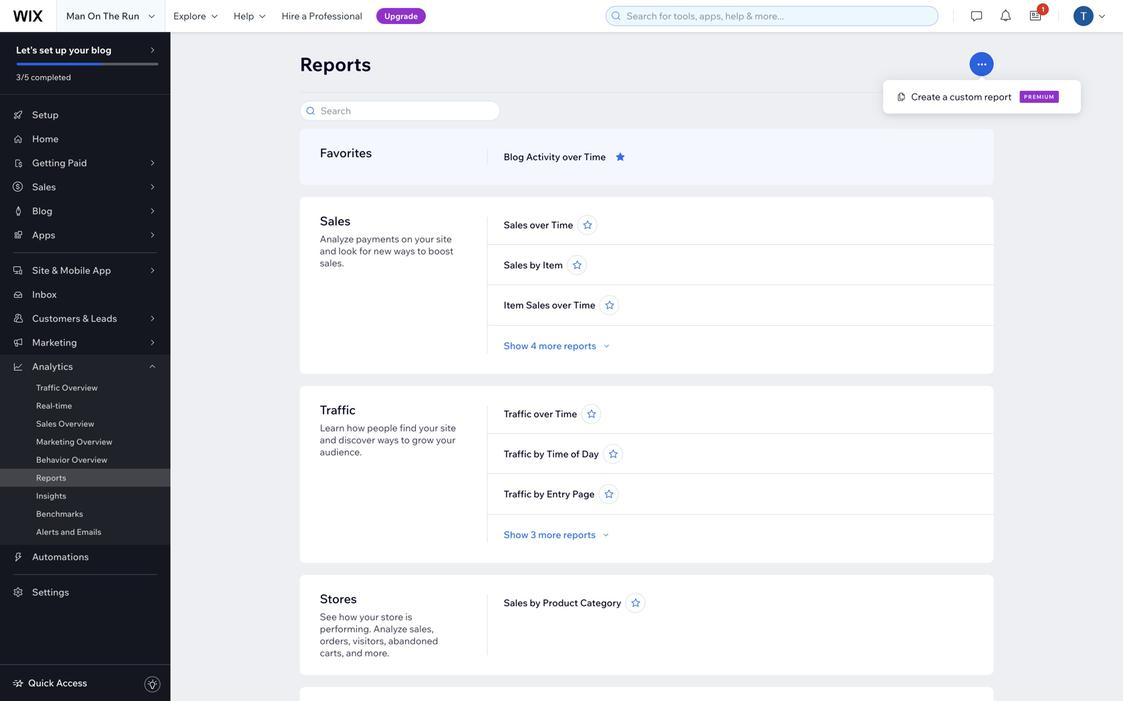 Task type: vqa. For each thing, say whether or not it's contained in the screenshot.
Time
yes



Task type: locate. For each thing, give the bounding box(es) containing it.
2 show from the top
[[504, 529, 528, 541]]

0 vertical spatial how
[[347, 422, 365, 434]]

time
[[584, 151, 606, 163], [551, 219, 573, 231], [573, 299, 595, 311], [555, 408, 577, 420], [547, 449, 569, 460]]

ways down people
[[377, 435, 399, 446]]

item up item sales over time at the top of the page
[[543, 259, 563, 271]]

time for sales over time
[[551, 219, 573, 231]]

boost
[[428, 245, 454, 257]]

time up the sales by item
[[551, 219, 573, 231]]

analyze up look
[[320, 233, 354, 245]]

alerts and emails
[[36, 527, 101, 537]]

marketing overview
[[36, 437, 112, 447]]

0 vertical spatial marketing
[[32, 337, 77, 349]]

to
[[417, 245, 426, 257], [401, 435, 410, 446]]

let's set up your blog
[[16, 44, 112, 56]]

blog up apps
[[32, 205, 52, 217]]

day
[[582, 449, 599, 460]]

your right up
[[69, 44, 89, 56]]

reports for sales
[[564, 340, 596, 352]]

automations
[[32, 552, 89, 563]]

0 vertical spatial blog
[[504, 151, 524, 163]]

hire a professional link
[[274, 0, 370, 32]]

category
[[580, 598, 621, 609]]

&
[[52, 265, 58, 276], [82, 313, 89, 325]]

marketing inside dropdown button
[[32, 337, 77, 349]]

2 more from the top
[[538, 529, 561, 541]]

reports right 4
[[564, 340, 596, 352]]

1 horizontal spatial a
[[943, 91, 948, 103]]

1 horizontal spatial reports
[[300, 52, 371, 76]]

1 vertical spatial how
[[339, 612, 357, 623]]

traffic inside traffic learn how people find your site and discover ways to grow your audience.
[[320, 403, 356, 418]]

and down benchmarks
[[61, 527, 75, 537]]

time left of
[[547, 449, 569, 460]]

sales inside the sales analyze payments on your site and look for new ways to boost sales.
[[320, 214, 351, 229]]

overview up marketing overview
[[58, 419, 94, 429]]

sales down 'real-'
[[36, 419, 57, 429]]

over right activity
[[562, 151, 582, 163]]

blog activity over time
[[504, 151, 606, 163]]

sales,
[[410, 624, 434, 635]]

show
[[504, 340, 528, 352], [504, 529, 528, 541]]

show left 4
[[504, 340, 528, 352]]

1 horizontal spatial blog
[[504, 151, 524, 163]]

traffic up 'real-'
[[36, 383, 60, 393]]

emails
[[77, 527, 101, 537]]

sales inside dropdown button
[[32, 181, 56, 193]]

overview up reports link
[[71, 455, 107, 465]]

1 horizontal spatial &
[[82, 313, 89, 325]]

sales up look
[[320, 214, 351, 229]]

0 vertical spatial ways
[[394, 245, 415, 257]]

behavior
[[36, 455, 70, 465]]

by down sales over time
[[530, 259, 541, 271]]

reports
[[564, 340, 596, 352], [563, 529, 596, 541]]

time up of
[[555, 408, 577, 420]]

marketing button
[[0, 331, 170, 355]]

show inside show 4 more reports button
[[504, 340, 528, 352]]

site right find
[[440, 422, 456, 434]]

traffic up learn
[[320, 403, 356, 418]]

1 vertical spatial marketing
[[36, 437, 75, 447]]

traffic for traffic over time
[[504, 408, 532, 420]]

1 vertical spatial more
[[538, 529, 561, 541]]

how for stores
[[339, 612, 357, 623]]

1 vertical spatial ways
[[377, 435, 399, 446]]

overview up real-time link
[[62, 383, 98, 393]]

1 horizontal spatial analyze
[[373, 624, 407, 635]]

Search for tools, apps, help & more... field
[[623, 7, 934, 25]]

on
[[401, 233, 413, 245]]

traffic inside sidebar element
[[36, 383, 60, 393]]

your
[[69, 44, 89, 56], [415, 233, 434, 245], [419, 422, 438, 434], [436, 435, 456, 446], [359, 612, 379, 623]]

alerts and emails link
[[0, 523, 170, 541]]

over up the sales by item
[[530, 219, 549, 231]]

show for traffic
[[504, 529, 528, 541]]

0 vertical spatial &
[[52, 265, 58, 276]]

a right the create at right
[[943, 91, 948, 103]]

show left 3
[[504, 529, 528, 541]]

and down visitors,
[[346, 648, 362, 659]]

1 horizontal spatial to
[[417, 245, 426, 257]]

of
[[571, 449, 580, 460]]

0 horizontal spatial to
[[401, 435, 410, 446]]

and
[[320, 245, 336, 257], [320, 435, 336, 446], [61, 527, 75, 537], [346, 648, 362, 659]]

overview for behavior overview
[[71, 455, 107, 465]]

0 vertical spatial to
[[417, 245, 426, 257]]

reports down page
[[563, 529, 596, 541]]

insights
[[36, 491, 66, 501]]

show 3 more reports
[[504, 529, 596, 541]]

0 horizontal spatial &
[[52, 265, 58, 276]]

reports inside sidebar element
[[36, 473, 66, 483]]

1 vertical spatial reports
[[36, 473, 66, 483]]

site & mobile app
[[32, 265, 111, 276]]

0 horizontal spatial item
[[504, 299, 524, 311]]

ways inside traffic learn how people find your site and discover ways to grow your audience.
[[377, 435, 399, 446]]

look
[[338, 245, 357, 257]]

run
[[122, 10, 139, 22]]

site up boost
[[436, 233, 452, 245]]

man
[[66, 10, 85, 22]]

1 vertical spatial blog
[[32, 205, 52, 217]]

your right on
[[415, 233, 434, 245]]

help
[[234, 10, 254, 22]]

and inside traffic learn how people find your site and discover ways to grow your audience.
[[320, 435, 336, 446]]

0 vertical spatial a
[[302, 10, 307, 22]]

see
[[320, 612, 337, 623]]

more for sales
[[539, 340, 562, 352]]

sales down getting
[[32, 181, 56, 193]]

let's
[[16, 44, 37, 56]]

benchmarks link
[[0, 505, 170, 523]]

blog
[[91, 44, 112, 56]]

report
[[984, 91, 1012, 103]]

time up show 4 more reports button
[[573, 299, 595, 311]]

marketing up behavior
[[36, 437, 75, 447]]

0 vertical spatial item
[[543, 259, 563, 271]]

marketing for marketing overview
[[36, 437, 75, 447]]

new
[[374, 245, 392, 257]]

traffic up traffic by time of day
[[504, 408, 532, 420]]

time for traffic by time of day
[[547, 449, 569, 460]]

1
[[1041, 5, 1045, 13]]

a right the hire
[[302, 10, 307, 22]]

performing.
[[320, 624, 371, 635]]

customers
[[32, 313, 80, 325]]

site inside the sales analyze payments on your site and look for new ways to boost sales.
[[436, 233, 452, 245]]

sales left product
[[504, 598, 528, 609]]

overview down sales overview link
[[76, 437, 112, 447]]

is
[[405, 612, 412, 623]]

traffic
[[36, 383, 60, 393], [320, 403, 356, 418], [504, 408, 532, 420], [504, 449, 532, 460], [504, 489, 532, 500]]

how inside stores see how your store is performing. analyze sales, orders, visitors, abandoned carts, and more.
[[339, 612, 357, 623]]

settings
[[32, 587, 69, 599]]

your left store
[[359, 612, 379, 623]]

more right 4
[[539, 340, 562, 352]]

a
[[302, 10, 307, 22], [943, 91, 948, 103]]

and down learn
[[320, 435, 336, 446]]

benchmarks
[[36, 509, 83, 519]]

real-
[[36, 401, 55, 411]]

sales for sales analyze payments on your site and look for new ways to boost sales.
[[320, 214, 351, 229]]

marketing overview link
[[0, 433, 170, 451]]

sales down the sales by item
[[526, 299, 550, 311]]

setup
[[32, 109, 59, 121]]

how inside traffic learn how people find your site and discover ways to grow your audience.
[[347, 422, 365, 434]]

show inside the show 3 more reports button
[[504, 529, 528, 541]]

access
[[56, 678, 87, 690]]

reports up insights
[[36, 473, 66, 483]]

0 horizontal spatial a
[[302, 10, 307, 22]]

and inside the sales analyze payments on your site and look for new ways to boost sales.
[[320, 245, 336, 257]]

0 horizontal spatial blog
[[32, 205, 52, 217]]

item sales over time
[[504, 299, 595, 311]]

how up discover at the bottom left of page
[[347, 422, 365, 434]]

sales for sales over time
[[504, 219, 528, 231]]

blog inside blog dropdown button
[[32, 205, 52, 217]]

1 vertical spatial to
[[401, 435, 410, 446]]

and up sales.
[[320, 245, 336, 257]]

ways
[[394, 245, 415, 257], [377, 435, 399, 446]]

to left boost
[[417, 245, 426, 257]]

visitors,
[[353, 636, 386, 647]]

analyze
[[320, 233, 354, 245], [373, 624, 407, 635]]

blog
[[504, 151, 524, 163], [32, 205, 52, 217]]

0 vertical spatial reports
[[564, 340, 596, 352]]

sales down sales over time
[[504, 259, 528, 271]]

traffic by time of day
[[504, 449, 599, 460]]

payments
[[356, 233, 399, 245]]

to down find
[[401, 435, 410, 446]]

0 vertical spatial show
[[504, 340, 528, 352]]

& right site
[[52, 265, 58, 276]]

1 vertical spatial reports
[[563, 529, 596, 541]]

getting paid button
[[0, 151, 170, 175]]

marketing
[[32, 337, 77, 349], [36, 437, 75, 447]]

by left of
[[534, 449, 545, 460]]

orders,
[[320, 636, 350, 647]]

abandoned
[[388, 636, 438, 647]]

1 vertical spatial a
[[943, 91, 948, 103]]

& left leads
[[82, 313, 89, 325]]

product
[[543, 598, 578, 609]]

more
[[539, 340, 562, 352], [538, 529, 561, 541]]

real-time
[[36, 401, 72, 411]]

1 more from the top
[[539, 340, 562, 352]]

0 horizontal spatial analyze
[[320, 233, 354, 245]]

sales up the sales by item
[[504, 219, 528, 231]]

0 vertical spatial analyze
[[320, 233, 354, 245]]

traffic left entry
[[504, 489, 532, 500]]

traffic overview
[[36, 383, 98, 393]]

0 horizontal spatial reports
[[36, 473, 66, 483]]

more right 3
[[538, 529, 561, 541]]

0 vertical spatial more
[[539, 340, 562, 352]]

by left entry
[[534, 489, 545, 500]]

traffic down traffic over time
[[504, 449, 532, 460]]

how up performing.
[[339, 612, 357, 623]]

audience.
[[320, 447, 362, 458]]

1 vertical spatial analyze
[[373, 624, 407, 635]]

reports down professional
[[300, 52, 371, 76]]

1 vertical spatial site
[[440, 422, 456, 434]]

blog left activity
[[504, 151, 524, 163]]

1 show from the top
[[504, 340, 528, 352]]

sales overview link
[[0, 415, 170, 433]]

item down the sales by item
[[504, 299, 524, 311]]

traffic for traffic by entry page
[[504, 489, 532, 500]]

show 3 more reports button
[[504, 529, 612, 541]]

on
[[88, 10, 101, 22]]

analyze down store
[[373, 624, 407, 635]]

marketing down customers at left top
[[32, 337, 77, 349]]

over
[[562, 151, 582, 163], [530, 219, 549, 231], [552, 299, 571, 311], [534, 408, 553, 420]]

by left product
[[530, 598, 541, 609]]

1 vertical spatial &
[[82, 313, 89, 325]]

ways down on
[[394, 245, 415, 257]]

0 vertical spatial site
[[436, 233, 452, 245]]

item
[[543, 259, 563, 271], [504, 299, 524, 311]]

by for product
[[530, 598, 541, 609]]

1 button
[[1021, 0, 1050, 32]]

your inside sidebar element
[[69, 44, 89, 56]]

1 vertical spatial show
[[504, 529, 528, 541]]

more for traffic
[[538, 529, 561, 541]]

a for professional
[[302, 10, 307, 22]]

professional
[[309, 10, 362, 22]]

apps button
[[0, 223, 170, 247]]



Task type: describe. For each thing, give the bounding box(es) containing it.
sales button
[[0, 175, 170, 199]]

up
[[55, 44, 67, 56]]

getting
[[32, 157, 66, 169]]

sidebar element
[[0, 32, 170, 702]]

automations link
[[0, 545, 170, 570]]

1 vertical spatial item
[[504, 299, 524, 311]]

time for traffic over time
[[555, 408, 577, 420]]

reports link
[[0, 469, 170, 487]]

by for time
[[534, 449, 545, 460]]

traffic overview link
[[0, 379, 170, 397]]

& for site
[[52, 265, 58, 276]]

site inside traffic learn how people find your site and discover ways to grow your audience.
[[440, 422, 456, 434]]

your up grow
[[419, 422, 438, 434]]

sales for sales
[[32, 181, 56, 193]]

how for traffic
[[347, 422, 365, 434]]

sales.
[[320, 257, 344, 269]]

by for item
[[530, 259, 541, 271]]

analyze inside stores see how your store is performing. analyze sales, orders, visitors, abandoned carts, and more.
[[373, 624, 407, 635]]

create
[[911, 91, 940, 103]]

more.
[[365, 648, 389, 659]]

discover
[[338, 435, 375, 446]]

time
[[55, 401, 72, 411]]

insights link
[[0, 487, 170, 505]]

hire
[[282, 10, 300, 22]]

traffic over time
[[504, 408, 577, 420]]

sales by product category
[[504, 598, 621, 609]]

traffic by entry page
[[504, 489, 595, 500]]

mobile
[[60, 265, 90, 276]]

behavior overview link
[[0, 451, 170, 469]]

sales for sales overview
[[36, 419, 57, 429]]

custom
[[950, 91, 982, 103]]

& for customers
[[82, 313, 89, 325]]

premium
[[1024, 94, 1055, 100]]

leads
[[91, 313, 117, 325]]

quick
[[28, 678, 54, 690]]

1 horizontal spatial item
[[543, 259, 563, 271]]

blog button
[[0, 199, 170, 223]]

analytics button
[[0, 355, 170, 379]]

ways inside the sales analyze payments on your site and look for new ways to boost sales.
[[394, 245, 415, 257]]

overview for traffic overview
[[62, 383, 98, 393]]

a for custom
[[943, 91, 948, 103]]

create a custom report
[[911, 91, 1012, 103]]

sales analyze payments on your site and look for new ways to boost sales.
[[320, 214, 454, 269]]

traffic for traffic by time of day
[[504, 449, 532, 460]]

show 4 more reports button
[[504, 340, 612, 352]]

by for entry
[[534, 489, 545, 500]]

3/5
[[16, 72, 29, 82]]

upgrade
[[384, 11, 418, 21]]

inbox
[[32, 289, 57, 300]]

your inside the sales analyze payments on your site and look for new ways to boost sales.
[[415, 233, 434, 245]]

customers & leads
[[32, 313, 117, 325]]

home
[[32, 133, 59, 145]]

3/5 completed
[[16, 72, 71, 82]]

Search field
[[317, 102, 496, 120]]

site
[[32, 265, 50, 276]]

over up traffic by time of day
[[534, 408, 553, 420]]

and inside stores see how your store is performing. analyze sales, orders, visitors, abandoned carts, and more.
[[346, 648, 362, 659]]

getting paid
[[32, 157, 87, 169]]

help button
[[226, 0, 274, 32]]

sales by item
[[504, 259, 563, 271]]

settings link
[[0, 581, 170, 605]]

reports for traffic
[[563, 529, 596, 541]]

analytics
[[32, 361, 73, 373]]

stores
[[320, 592, 357, 607]]

and inside sidebar element
[[61, 527, 75, 537]]

sales for sales by product category
[[504, 598, 528, 609]]

sales for sales by item
[[504, 259, 528, 271]]

behavior overview
[[36, 455, 107, 465]]

show for sales
[[504, 340, 528, 352]]

time right activity
[[584, 151, 606, 163]]

find
[[400, 422, 417, 434]]

blog for blog activity over time
[[504, 151, 524, 163]]

customers & leads button
[[0, 307, 170, 331]]

marketing for marketing
[[32, 337, 77, 349]]

overview for marketing overview
[[76, 437, 112, 447]]

4
[[531, 340, 537, 352]]

upgrade button
[[376, 8, 426, 24]]

setup link
[[0, 103, 170, 127]]

traffic for traffic learn how people find your site and discover ways to grow your audience.
[[320, 403, 356, 418]]

grow
[[412, 435, 434, 446]]

blog for blog
[[32, 205, 52, 217]]

your inside stores see how your store is performing. analyze sales, orders, visitors, abandoned carts, and more.
[[359, 612, 379, 623]]

your right grow
[[436, 435, 456, 446]]

quick access
[[28, 678, 87, 690]]

overview for sales overview
[[58, 419, 94, 429]]

set
[[39, 44, 53, 56]]

sales over time
[[504, 219, 573, 231]]

site & mobile app button
[[0, 259, 170, 283]]

show 4 more reports
[[504, 340, 596, 352]]

traffic for traffic overview
[[36, 383, 60, 393]]

analyze inside the sales analyze payments on your site and look for new ways to boost sales.
[[320, 233, 354, 245]]

to inside the sales analyze payments on your site and look for new ways to boost sales.
[[417, 245, 426, 257]]

explore
[[173, 10, 206, 22]]

to inside traffic learn how people find your site and discover ways to grow your audience.
[[401, 435, 410, 446]]

0 vertical spatial reports
[[300, 52, 371, 76]]

man on the run
[[66, 10, 139, 22]]

completed
[[31, 72, 71, 82]]

quick access button
[[12, 678, 87, 690]]

paid
[[68, 157, 87, 169]]

over up show 4 more reports button
[[552, 299, 571, 311]]

sales overview
[[36, 419, 94, 429]]

the
[[103, 10, 120, 22]]

learn
[[320, 422, 345, 434]]

traffic learn how people find your site and discover ways to grow your audience.
[[320, 403, 456, 458]]

page
[[572, 489, 595, 500]]

3
[[531, 529, 536, 541]]

entry
[[547, 489, 570, 500]]

for
[[359, 245, 371, 257]]



